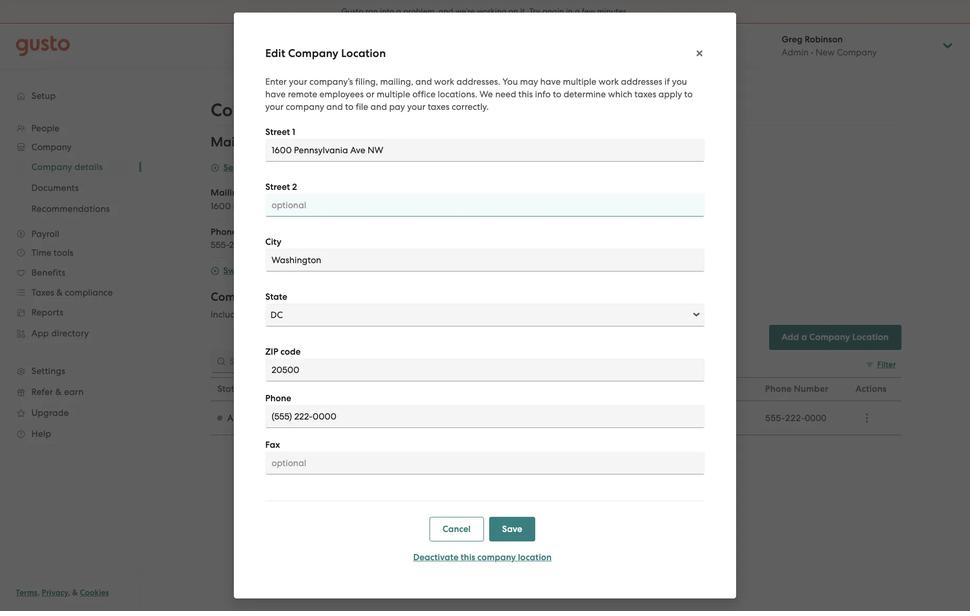 Task type: vqa. For each thing, say whether or not it's contained in the screenshot.
history
no



Task type: locate. For each thing, give the bounding box(es) containing it.
, left the privacy at the left
[[37, 588, 40, 598]]

0 vertical spatial location
[[341, 47, 386, 60]]

0 vertical spatial dc
[[381, 201, 393, 211]]

0 vertical spatial ave
[[289, 201, 305, 211]]

street left the 1
[[265, 127, 290, 138]]

0 vertical spatial 555-
[[211, 240, 229, 250]]

City text field
[[265, 249, 705, 272]]

1 vertical spatial employees
[[560, 201, 606, 212]]

2 horizontal spatial phone
[[765, 384, 792, 395]]

1 horizontal spatial ave
[[359, 413, 374, 423]]

1 horizontal spatial washington,
[[394, 413, 446, 423]]

company up includes
[[211, 290, 263, 304]]

washington, right nw,
[[326, 201, 378, 211]]

2 vertical spatial address
[[288, 265, 322, 276]]

address up work
[[288, 265, 322, 276]]

1 vertical spatial ave
[[359, 413, 374, 423]]

1600 up the fax
[[279, 413, 301, 423]]

0 vertical spatial employees
[[320, 89, 364, 99]]

few
[[582, 7, 595, 16]]

555- inside phone 555-222-0000
[[211, 240, 229, 250]]

we
[[480, 89, 493, 99]]

address down select filing address button
[[245, 187, 279, 198]]

1 vertical spatial edit
[[542, 188, 558, 199]]

company down remote
[[286, 102, 324, 112]]

222-
[[229, 240, 248, 250], [785, 413, 805, 423]]

0 horizontal spatial multiple
[[377, 89, 410, 99]]

to
[[553, 89, 561, 99], [684, 89, 693, 99], [345, 102, 354, 112]]

location
[[341, 47, 386, 60], [309, 134, 363, 150], [853, 332, 889, 343]]

1 horizontal spatial 222-
[[785, 413, 805, 423]]

2 vertical spatial location
[[853, 332, 889, 343]]

0 horizontal spatial work
[[434, 76, 454, 87]]

edit company location
[[265, 47, 386, 60]]

2 horizontal spatial your
[[407, 102, 426, 112]]

1 street from the top
[[265, 127, 290, 138]]

0000 inside phone 555-222-0000
[[248, 240, 271, 250]]

0 horizontal spatial 0000
[[248, 240, 271, 250]]

1 vertical spatial washington,
[[394, 413, 446, 423]]

phone inside phone 555-222-0000
[[211, 227, 237, 238]]

dialog main content element
[[255, 69, 715, 578]]

you
[[503, 76, 518, 87]]

Street 1 text field
[[265, 139, 705, 162]]

company inside button
[[477, 552, 516, 563]]

0 vertical spatial this
[[519, 89, 533, 99]]

addresses
[[621, 76, 662, 87]]

have up info
[[540, 76, 561, 87]]

address inside mailing address 1600 pennsylvania ave nw, washington, dc 20500
[[245, 187, 279, 198]]

mailing down select
[[211, 187, 243, 198]]

2 vertical spatial this
[[461, 552, 475, 563]]

deactivate this company location
[[413, 552, 552, 563]]

multiple down mailing,
[[377, 89, 410, 99]]

to left file
[[345, 102, 354, 112]]

2 horizontal spatial a
[[802, 332, 807, 343]]

1 horizontal spatial phone
[[265, 393, 291, 404]]

mailing address 1600 pennsylvania ave nw, washington, dc 20500
[[211, 187, 423, 211]]

company down work
[[268, 309, 308, 320]]

1 horizontal spatial dc
[[449, 413, 461, 423]]

in
[[566, 7, 573, 16]]

0 vertical spatial location
[[637, 201, 671, 212]]

cancel
[[443, 524, 471, 535]]

phone
[[211, 227, 237, 238], [765, 384, 792, 395], [265, 393, 291, 404]]

location inside the edit address edit employees at this location
[[637, 201, 671, 212]]

addresses.
[[457, 76, 500, 87]]

1 horizontal spatial multiple
[[563, 76, 597, 87]]

street left 2
[[265, 182, 290, 193]]

location inside group
[[309, 134, 363, 150]]

edit for edit address edit employees at this location
[[542, 188, 558, 199]]

zip code
[[265, 346, 301, 357]]

2 street from the top
[[265, 182, 290, 193]]

locations.
[[438, 89, 477, 99]]

1 horizontal spatial ,
[[68, 588, 70, 598]]

0 vertical spatial taxes
[[635, 89, 656, 99]]

phone up switch
[[211, 227, 237, 238]]

1 vertical spatial multiple
[[377, 89, 410, 99]]

a right into
[[396, 7, 401, 16]]

0 horizontal spatial ,
[[37, 588, 40, 598]]

1 vertical spatial taxes
[[428, 102, 450, 112]]

pennsylvania inside mailing address 1600 pennsylvania ave nw, washington, dc 20500
[[233, 201, 287, 211]]

this down may
[[519, 89, 533, 99]]

1 vertical spatial location
[[518, 552, 552, 563]]

company up company's at the top of page
[[288, 47, 339, 60]]

if
[[665, 76, 670, 87]]

0000 down number
[[805, 413, 827, 423]]

0 horizontal spatial employees
[[320, 89, 364, 99]]

0 horizontal spatial a
[[396, 7, 401, 16]]

0 horizontal spatial pennsylvania
[[233, 201, 287, 211]]

apply
[[659, 89, 682, 99]]

mailing inside mailing address 1600 pennsylvania ave nw, washington, dc 20500
[[211, 187, 243, 198]]

your
[[289, 76, 307, 87], [265, 102, 284, 112], [407, 102, 426, 112]]

0 horizontal spatial have
[[265, 89, 286, 99]]

0000
[[248, 240, 271, 250], [805, 413, 827, 423]]

work
[[434, 76, 454, 87], [599, 76, 619, 87]]

1600 inside mailing address 1600 pennsylvania ave nw, washington, dc 20500
[[211, 201, 231, 211]]

address up 2
[[276, 162, 310, 173]]

1 vertical spatial 0000
[[805, 413, 827, 423]]

pay
[[389, 102, 405, 112]]

1 vertical spatial 555-
[[765, 413, 785, 423]]

save button
[[489, 517, 535, 542]]

locations inside company work locations includes new company
[[298, 290, 349, 304]]

20500 up phone element
[[395, 201, 423, 211]]

location down save
[[518, 552, 552, 563]]

street for street 1
[[265, 127, 290, 138]]

and left we're
[[439, 7, 453, 16]]

0 vertical spatial 0000
[[248, 240, 271, 250]]

edit down edit address button
[[542, 201, 558, 212]]

1 horizontal spatial work
[[599, 76, 619, 87]]

to right info
[[553, 89, 561, 99]]

into
[[380, 7, 394, 16]]

1 horizontal spatial employees
[[560, 201, 606, 212]]

taxes down 'addresses'
[[635, 89, 656, 99]]

address for mailing
[[288, 265, 322, 276]]

company right add
[[809, 332, 850, 343]]

location right at on the right of page
[[637, 201, 671, 212]]

1 horizontal spatial location
[[637, 201, 671, 212]]

list
[[211, 187, 671, 258]]

555- down phone number
[[765, 413, 785, 423]]

your down enter
[[265, 102, 284, 112]]

a right add
[[802, 332, 807, 343]]

edit up enter
[[265, 47, 285, 60]]

location inside button
[[853, 332, 889, 343]]

pennsylvania
[[233, 201, 287, 211], [303, 413, 357, 423]]

locations down company's at the top of page
[[295, 99, 374, 121]]

company
[[286, 102, 324, 112], [477, 552, 516, 563]]

0 horizontal spatial dc
[[381, 201, 393, 211]]

0 horizontal spatial location
[[518, 552, 552, 563]]

phone for number
[[765, 384, 792, 395]]

1 vertical spatial address
[[245, 187, 279, 198]]

you
[[672, 76, 687, 87]]

switch
[[223, 265, 251, 276]]

employees down company's at the top of page
[[320, 89, 364, 99]]

1 horizontal spatial company
[[477, 552, 516, 563]]

1600 up phone 555-222-0000
[[211, 201, 231, 211]]

and down or in the top of the page
[[371, 102, 387, 112]]

save
[[502, 524, 522, 535]]

location
[[637, 201, 671, 212], [518, 552, 552, 563]]

employees down address
[[560, 201, 606, 212]]

location for main company location
[[309, 134, 363, 150]]

0 horizontal spatial 20500
[[395, 201, 423, 211]]

0 vertical spatial washington,
[[326, 201, 378, 211]]

privacy link
[[42, 588, 68, 598]]

work up locations.
[[434, 76, 454, 87]]

1 vertical spatial street
[[265, 182, 290, 193]]

employees
[[320, 89, 364, 99], [560, 201, 606, 212], [692, 412, 736, 423]]

washington, right nw
[[394, 413, 446, 423]]

0000 up the switch mailing address button
[[248, 240, 271, 250]]

0 horizontal spatial company
[[286, 102, 324, 112]]

0 horizontal spatial this
[[461, 552, 475, 563]]

1600 pennsylvania ave nw  washington, dc 20500
[[279, 413, 490, 423]]

1 vertical spatial company
[[477, 552, 516, 563]]

0 vertical spatial address
[[276, 162, 310, 173]]

a
[[396, 7, 401, 16], [575, 7, 580, 16], [802, 332, 807, 343]]

0 horizontal spatial ave
[[289, 201, 305, 211]]

0 horizontal spatial phone
[[211, 227, 237, 238]]

1 vertical spatial 222-
[[785, 413, 805, 423]]

1 horizontal spatial pennsylvania
[[303, 413, 357, 423]]

0 vertical spatial pennsylvania
[[233, 201, 287, 211]]

gusto
[[341, 7, 364, 16]]

2 vertical spatial employees
[[692, 412, 736, 423]]

this down cancel button
[[461, 552, 475, 563]]

location up filing, at the left of page
[[341, 47, 386, 60]]

0 vertical spatial mailing
[[211, 187, 243, 198]]

employees inside the edit address edit employees at this location
[[560, 201, 606, 212]]

1 , from the left
[[37, 588, 40, 598]]

phone down zip code
[[265, 393, 291, 404]]

555-
[[211, 240, 229, 250], [765, 413, 785, 423]]

state
[[265, 291, 287, 302]]

0 horizontal spatial mailing
[[211, 187, 243, 198]]

1 vertical spatial pennsylvania
[[303, 413, 357, 423]]

1 vertical spatial locations
[[298, 290, 349, 304]]

1 vertical spatial mailing
[[253, 265, 285, 276]]

and down company's at the top of page
[[326, 102, 343, 112]]

cancel button
[[430, 517, 484, 542]]

1 vertical spatial this
[[619, 201, 634, 212]]

0 vertical spatial street
[[265, 127, 290, 138]]

filing,
[[355, 76, 378, 87]]

have
[[540, 76, 561, 87], [265, 89, 286, 99]]

street
[[265, 127, 290, 138], [265, 182, 290, 193]]

0 vertical spatial have
[[540, 76, 561, 87]]

dc
[[381, 201, 393, 211], [449, 413, 461, 423]]

company up select filing address
[[246, 134, 306, 150]]

info
[[535, 89, 551, 99]]

1600
[[211, 201, 231, 211], [279, 413, 301, 423]]

222- down phone number
[[785, 413, 805, 423]]

2 work from the left
[[599, 76, 619, 87]]

phone left number
[[765, 384, 792, 395]]

company inside the enter your company's filing, mailing, and work addresses. you may have multiple work addresses if you have remote employees or multiple office locations. we need this info to determine which taxes apply to your company and to file and pay your taxes correctly.
[[286, 102, 324, 112]]

address
[[276, 162, 310, 173], [245, 187, 279, 198], [288, 265, 322, 276]]

company
[[288, 47, 339, 60], [211, 99, 291, 121], [246, 134, 306, 150], [211, 290, 263, 304], [268, 309, 308, 320], [809, 332, 850, 343]]

location up filter popup button
[[853, 332, 889, 343]]

have down enter
[[265, 89, 286, 99]]

multiple up determine
[[563, 76, 597, 87]]

washington,
[[326, 201, 378, 211], [394, 413, 446, 423]]

555-222-0000
[[765, 413, 827, 423]]

active
[[227, 413, 253, 423]]

0 vertical spatial company
[[286, 102, 324, 112]]

mailing inside button
[[253, 265, 285, 276]]

Street 2 text field
[[265, 194, 705, 217]]

and
[[439, 7, 453, 16], [416, 76, 432, 87], [326, 102, 343, 112], [371, 102, 387, 112]]

0 horizontal spatial 1600
[[211, 201, 231, 211]]

0 vertical spatial 1600
[[211, 201, 231, 211]]

gusto ran into a problem, and we're working on it. try again in a few minutes.
[[341, 7, 629, 16]]

employees right no
[[692, 412, 736, 423]]

location right the 1
[[309, 134, 363, 150]]

multiple
[[563, 76, 597, 87], [377, 89, 410, 99]]

work up the which
[[599, 76, 619, 87]]

address
[[560, 188, 594, 199]]

to down you
[[684, 89, 693, 99]]

20500
[[395, 201, 423, 211], [463, 413, 490, 423]]

this right at on the right of page
[[619, 201, 634, 212]]

your up remote
[[289, 76, 307, 87]]

taxes down office
[[428, 102, 450, 112]]

a right in
[[575, 7, 580, 16]]

mailing up state
[[253, 265, 285, 276]]

this
[[519, 89, 533, 99], [619, 201, 634, 212], [461, 552, 475, 563]]

0 horizontal spatial 555-
[[211, 240, 229, 250]]

2 vertical spatial edit
[[542, 201, 558, 212]]

, left &
[[68, 588, 70, 598]]

0 vertical spatial 222-
[[229, 240, 248, 250]]

add a company location button
[[769, 325, 901, 350]]

main
[[211, 134, 243, 150]]

switch mailing address
[[223, 265, 322, 276]]

0 vertical spatial edit
[[265, 47, 285, 60]]

1 vertical spatial 1600
[[279, 413, 301, 423]]

edit left address
[[542, 188, 558, 199]]

edit
[[265, 47, 285, 60], [542, 188, 558, 199], [542, 201, 558, 212]]

1 vertical spatial location
[[309, 134, 363, 150]]

222- up switch
[[229, 240, 248, 250]]

2 horizontal spatial this
[[619, 201, 634, 212]]

0 horizontal spatial 222-
[[229, 240, 248, 250]]

your down office
[[407, 102, 426, 112]]

locations right work
[[298, 290, 349, 304]]

1 vertical spatial 20500
[[463, 413, 490, 423]]

555- up switch
[[211, 240, 229, 250]]

1 horizontal spatial mailing
[[253, 265, 285, 276]]

20500 up fax text box
[[463, 413, 490, 423]]

ave left nw,
[[289, 201, 305, 211]]

1 horizontal spatial a
[[575, 7, 580, 16]]

street 2
[[265, 182, 297, 193]]

select
[[223, 162, 249, 173]]

ave left nw
[[359, 413, 374, 423]]

ZIP code text field
[[265, 358, 705, 381]]

0 horizontal spatial washington,
[[326, 201, 378, 211]]

company down save
[[477, 552, 516, 563]]

1 horizontal spatial this
[[519, 89, 533, 99]]

includes
[[211, 309, 245, 320]]

0 vertical spatial 20500
[[395, 201, 423, 211]]



Task type: describe. For each thing, give the bounding box(es) containing it.
phone 555-222-0000
[[211, 227, 271, 250]]

Search field
[[211, 350, 472, 373]]

file
[[356, 102, 368, 112]]

minutes.
[[597, 7, 629, 16]]

company locations
[[211, 99, 374, 121]]

2 horizontal spatial to
[[684, 89, 693, 99]]

dc inside mailing address 1600 pennsylvania ave nw, washington, dc 20500
[[381, 201, 393, 211]]

again
[[542, 7, 564, 16]]

zip
[[265, 346, 278, 357]]

phone inside dialog main content 'element'
[[265, 393, 291, 404]]

company inside group
[[246, 134, 306, 150]]

222- inside phone 555-222-0000
[[229, 240, 248, 250]]

status button
[[211, 378, 272, 400]]

enter
[[265, 76, 287, 87]]

Fax text field
[[265, 452, 705, 475]]

phone number
[[765, 384, 829, 395]]

select filing address button
[[211, 162, 310, 174]]

cookies
[[80, 588, 109, 598]]

1 horizontal spatial have
[[540, 76, 561, 87]]

nw,
[[307, 201, 324, 211]]

at
[[608, 201, 617, 212]]

actions
[[856, 384, 887, 395]]

ave inside mailing address 1600 pennsylvania ave nw, washington, dc 20500
[[289, 201, 305, 211]]

privacy
[[42, 588, 68, 598]]

0 vertical spatial multiple
[[563, 76, 597, 87]]

street for street 2
[[265, 182, 290, 193]]

terms , privacy , & cookies
[[16, 588, 109, 598]]

0 horizontal spatial your
[[265, 102, 284, 112]]

add
[[782, 332, 799, 343]]

company inside button
[[809, 332, 850, 343]]

or
[[366, 89, 375, 99]]

enter your company's filing, mailing, and work addresses. you may have multiple work addresses if you have remote employees or multiple office locations. we need this info to determine which taxes apply to your company and to file and pay your taxes correctly.
[[265, 76, 693, 112]]

Phone text field
[[265, 405, 705, 428]]

we're
[[455, 7, 475, 16]]

washington, inside mailing address 1600 pennsylvania ave nw, washington, dc 20500
[[326, 201, 378, 211]]

on
[[509, 7, 518, 16]]

filter
[[877, 360, 896, 369]]

this inside the enter your company's filing, mailing, and work addresses. you may have multiple work addresses if you have remote employees or multiple office locations. we need this info to determine which taxes apply to your company and to file and pay your taxes correctly.
[[519, 89, 533, 99]]

street 1
[[265, 127, 295, 138]]

mailing address element
[[211, 187, 671, 220]]

phone for 555-
[[211, 227, 237, 238]]

fax
[[265, 440, 280, 451]]

1 horizontal spatial 20500
[[463, 413, 490, 423]]

and up office
[[416, 76, 432, 87]]

1 horizontal spatial 0000
[[805, 413, 827, 423]]

problem,
[[403, 7, 437, 16]]

this inside the edit address edit employees at this location
[[619, 201, 634, 212]]

1 vertical spatial have
[[265, 89, 286, 99]]

working
[[477, 7, 507, 16]]

main company location with option to select different filing and mailing addresses group
[[211, 134, 671, 277]]

which
[[608, 89, 632, 99]]

deactivate this company location button
[[413, 552, 552, 564]]

ran
[[366, 7, 378, 16]]

remote
[[288, 89, 317, 99]]

work
[[266, 290, 295, 304]]

0 vertical spatial locations
[[295, 99, 374, 121]]

city
[[265, 237, 281, 248]]

determine
[[564, 89, 606, 99]]

need
[[495, 89, 516, 99]]

phone element
[[211, 226, 671, 258]]

1 horizontal spatial your
[[289, 76, 307, 87]]

company work locations includes new company
[[211, 290, 349, 320]]

edit for edit company location
[[265, 47, 285, 60]]

main company location
[[211, 134, 363, 150]]

2
[[292, 182, 297, 193]]

code
[[280, 346, 301, 357]]

nw
[[376, 413, 392, 423]]

company up street 1
[[211, 99, 291, 121]]

1 work from the left
[[434, 76, 454, 87]]

0 horizontal spatial taxes
[[428, 102, 450, 112]]

account menu element
[[768, 24, 955, 68]]

may
[[520, 76, 538, 87]]

home image
[[16, 35, 70, 56]]

deactivate
[[413, 552, 459, 563]]

1 vertical spatial dc
[[449, 413, 461, 423]]

location inside deactivate this company location button
[[518, 552, 552, 563]]

1 horizontal spatial taxes
[[635, 89, 656, 99]]

20500 inside mailing address 1600 pennsylvania ave nw, washington, dc 20500
[[395, 201, 423, 211]]

1 horizontal spatial 555-
[[765, 413, 785, 423]]

filing
[[251, 162, 274, 173]]

edit address button
[[542, 187, 594, 200]]

no
[[678, 412, 690, 423]]

select filing address
[[223, 162, 310, 173]]

edit address edit employees at this location
[[542, 188, 671, 212]]

terms
[[16, 588, 37, 598]]

employees inside the enter your company's filing, mailing, and work addresses. you may have multiple work addresses if you have remote employees or multiple office locations. we need this info to determine which taxes apply to your company and to file and pay your taxes correctly.
[[320, 89, 364, 99]]

office
[[413, 89, 436, 99]]

edit employees at this location link
[[542, 201, 671, 212]]

terms link
[[16, 588, 37, 598]]

correctly.
[[452, 102, 489, 112]]

mailing,
[[380, 76, 413, 87]]

0 horizontal spatial to
[[345, 102, 354, 112]]

2 horizontal spatial employees
[[692, 412, 736, 423]]

new
[[247, 309, 266, 320]]

&
[[72, 588, 78, 598]]

switch mailing address button
[[211, 265, 322, 277]]

status
[[217, 384, 243, 395]]

a inside button
[[802, 332, 807, 343]]

location for edit company location
[[341, 47, 386, 60]]

list containing mailing address
[[211, 187, 671, 258]]

add a company location
[[782, 332, 889, 343]]

company's
[[309, 76, 353, 87]]

2 , from the left
[[68, 588, 70, 598]]

cookies button
[[80, 587, 109, 599]]

1 horizontal spatial to
[[553, 89, 561, 99]]

no employees
[[678, 412, 736, 423]]

this inside button
[[461, 552, 475, 563]]

number
[[794, 384, 829, 395]]

1
[[292, 127, 295, 138]]

filter button
[[861, 356, 901, 373]]

it.
[[520, 7, 527, 16]]

address for filing
[[276, 162, 310, 173]]

1 horizontal spatial 1600
[[279, 413, 301, 423]]



